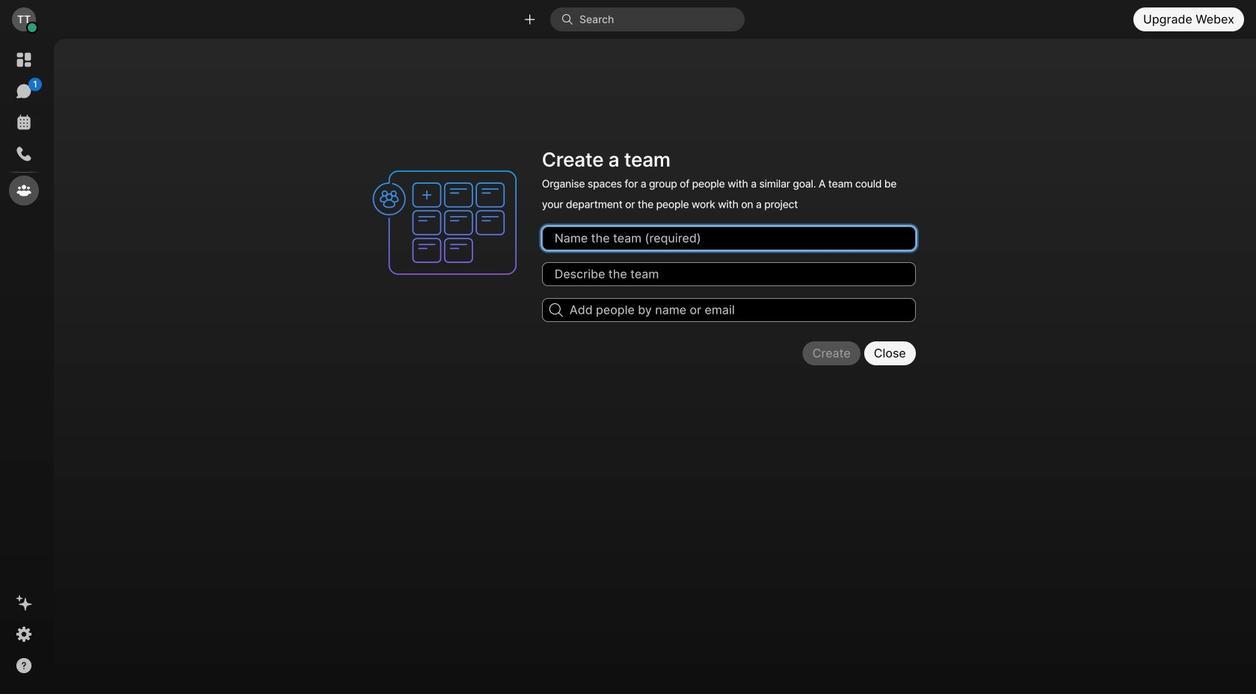 Task type: describe. For each thing, give the bounding box(es) containing it.
Describe the team text field
[[542, 262, 916, 286]]

Add people by name or email text field
[[542, 298, 916, 322]]

webex tab list
[[9, 45, 42, 206]]

search_18 image
[[549, 303, 563, 317]]



Task type: vqa. For each thing, say whether or not it's contained in the screenshot.
WRAPPER ICON
no



Task type: locate. For each thing, give the bounding box(es) containing it.
navigation
[[0, 39, 48, 695]]

Name the team (required) text field
[[542, 226, 916, 250]]

create a team image
[[365, 144, 533, 302]]



